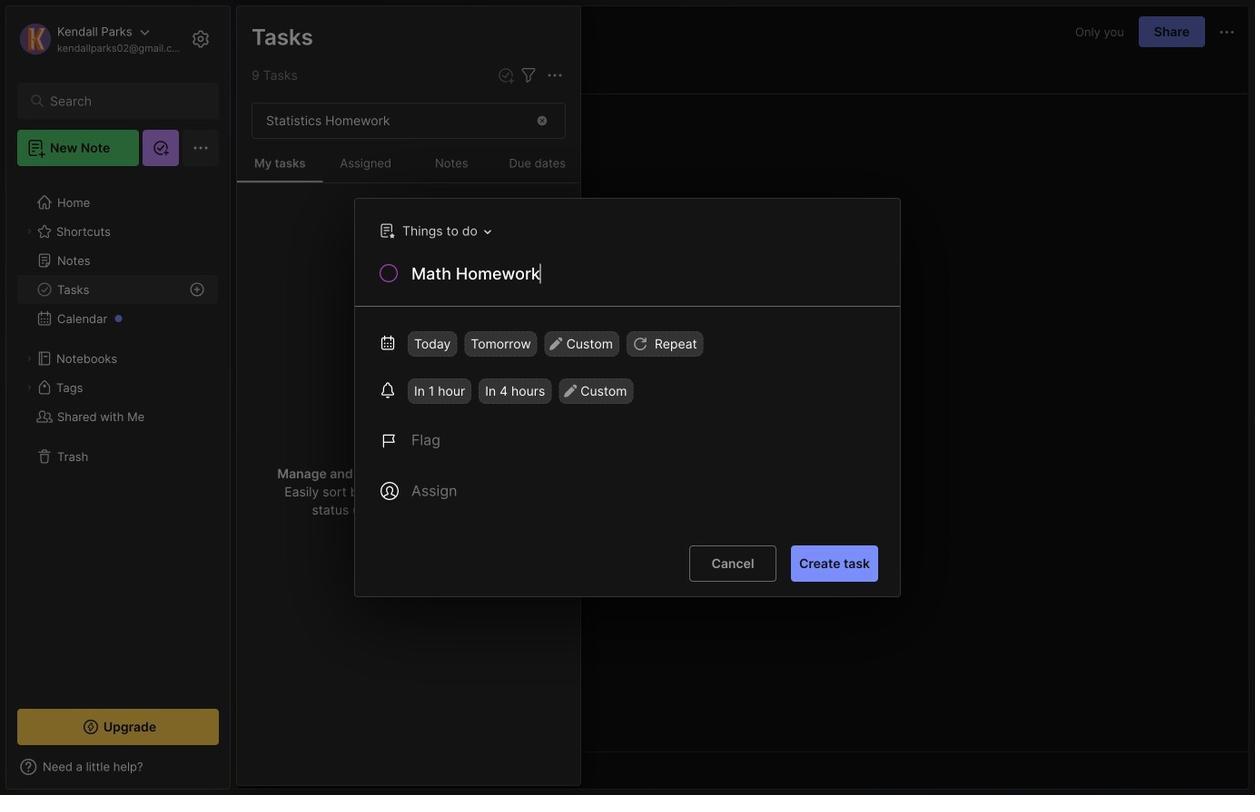 Task type: locate. For each thing, give the bounding box(es) containing it.
None search field
[[50, 90, 195, 112]]

main element
[[0, 0, 236, 796]]

tree inside main element
[[6, 177, 230, 693]]

tree
[[6, 177, 230, 693]]

note window element
[[236, 5, 1250, 790]]



Task type: describe. For each thing, give the bounding box(es) containing it.
Find tasks… text field
[[255, 106, 524, 136]]

new task image
[[497, 66, 515, 84]]

expand notebooks image
[[24, 353, 35, 364]]

expand note image
[[250, 21, 272, 43]]

none search field inside main element
[[50, 90, 195, 112]]

expand tags image
[[24, 383, 35, 393]]

Go to note or move task field
[[371, 218, 498, 244]]

Enter task text field
[[410, 263, 879, 289]]

Search text field
[[50, 93, 195, 110]]

Note Editor text field
[[237, 94, 1249, 752]]

settings image
[[190, 28, 212, 50]]



Task type: vqa. For each thing, say whether or not it's contained in the screenshot.
offer
no



